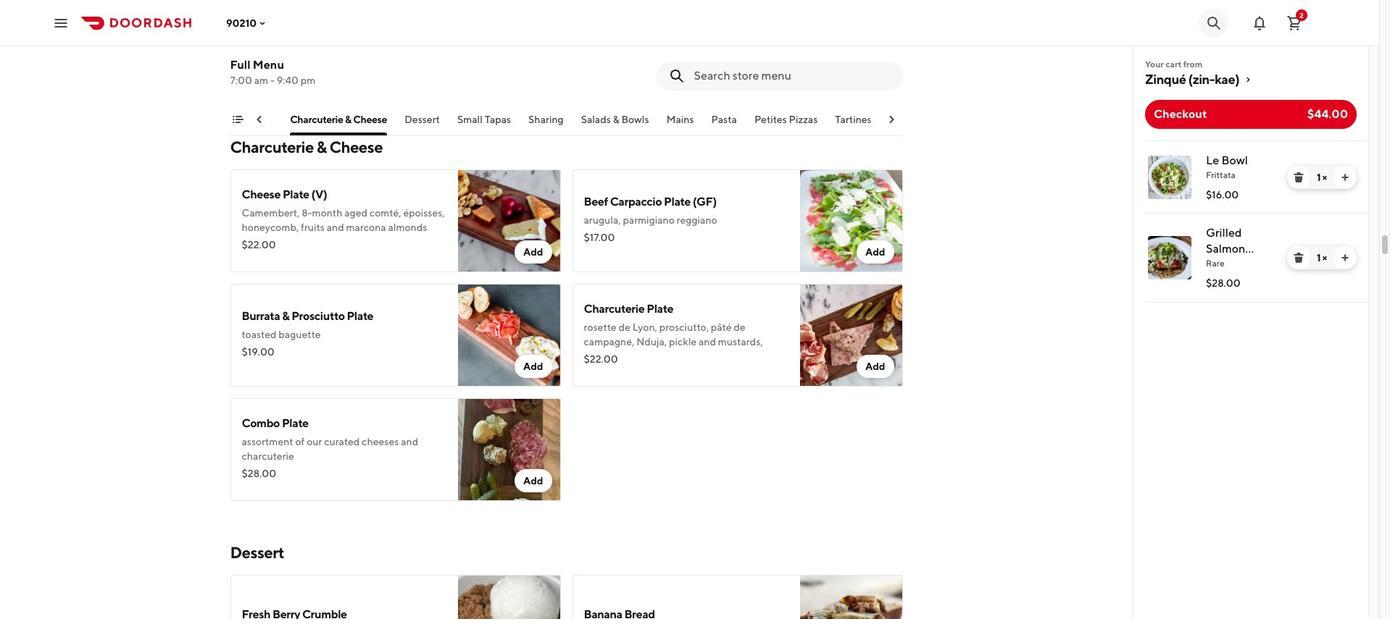 Task type: vqa. For each thing, say whether or not it's contained in the screenshot.


Task type: describe. For each thing, give the bounding box(es) containing it.
cheese plate (v) image
[[458, 170, 561, 273]]

campagne,
[[584, 336, 634, 348]]

1 tartines button from the left
[[236, 112, 273, 136]]

pasta
[[711, 114, 737, 125]]

honeycomb,
[[242, 222, 299, 233]]

month
[[312, 207, 342, 219]]

$13.00
[[242, 55, 274, 67]]

rosette
[[242, 38, 278, 49]]

charcuterie inside charcuterie plate rosette de lyon, prosciutto, pâté de campagne, nduja, pickle and mustards, $22.00
[[584, 302, 645, 316]]

8-
[[302, 207, 312, 219]]

90210
[[226, 17, 257, 29]]

open menu image
[[52, 14, 70, 32]]

remove item from cart image for grilled salmon plate (gf)
[[1293, 252, 1305, 264]]

$44.00
[[1307, 107, 1348, 121]]

sharing
[[528, 114, 564, 125]]

add button for cheese plate (v)
[[515, 241, 552, 264]]

plate inside the burrata & prosciutto plate toasted baguette $19.00
[[347, 309, 373, 323]]

fresh berry crumble image
[[458, 576, 561, 620]]

beef
[[584, 195, 608, 209]]

salmon
[[1206, 242, 1245, 256]]

pâté
[[711, 322, 732, 333]]

add for combo plate
[[523, 475, 543, 487]]

9:40
[[277, 75, 299, 86]]

reggiano
[[677, 215, 717, 226]]

1 vertical spatial charcuterie & cheese
[[230, 138, 383, 157]]

bowls
[[621, 114, 649, 125]]

your cart from
[[1145, 59, 1203, 70]]

menu
[[253, 58, 284, 72]]

prosciutto,
[[659, 322, 709, 333]]

am
[[254, 75, 268, 86]]

add button for burrata & prosciutto plate
[[515, 355, 552, 378]]

checkout
[[1154, 107, 1207, 121]]

charcuterie plate image
[[800, 284, 903, 387]]

mains button
[[666, 112, 694, 136]]

2 tartines button from the left
[[835, 112, 872, 136]]

burrata & prosciutto plate image
[[458, 284, 561, 387]]

(gf) for beef carpaccio plate (gf) arugula, parmigiano reggiano $17.00
[[693, 195, 717, 209]]

petites pizzas
[[754, 114, 818, 125]]

small
[[457, 114, 483, 125]]

burrata & prosciutto plate toasted baguette $19.00
[[242, 309, 373, 358]]

salami tartine rosette de lyon, butter, cornichons. $13.00
[[242, 18, 404, 67]]

butter,
[[318, 38, 349, 49]]

fruits
[[301, 222, 325, 233]]

90210 button
[[226, 17, 268, 29]]

small tapas button
[[457, 112, 511, 136]]

and for charcuterie plate
[[699, 336, 716, 348]]

& inside button
[[613, 114, 619, 125]]

lyon,
[[632, 322, 657, 333]]

époisses,
[[403, 207, 445, 219]]

add for cheese plate (v)
[[523, 246, 543, 258]]

2 items, open order cart image
[[1286, 14, 1303, 32]]

1 horizontal spatial $28.00
[[1206, 278, 1241, 289]]

zinqué (zin-kae)
[[1145, 72, 1240, 87]]

bowl
[[1222, 154, 1248, 167]]

show menu categories image
[[232, 114, 243, 125]]

parmigiano
[[623, 215, 675, 226]]

lyon,
[[294, 38, 316, 49]]

assortment
[[242, 436, 293, 448]]

from
[[1183, 59, 1203, 70]]

petites
[[754, 114, 787, 125]]

our
[[307, 436, 322, 448]]

pasta button
[[711, 112, 737, 136]]

scroll menu navigation left image
[[253, 114, 265, 125]]

almonds
[[388, 222, 427, 233]]

kae)
[[1215, 72, 1240, 87]]

rosette
[[584, 322, 617, 333]]

beef carpaccio plate (gf) arugula, parmigiano reggiano $17.00
[[584, 195, 717, 244]]

small tapas
[[457, 114, 511, 125]]

add for beef carpaccio plate (gf)
[[865, 246, 885, 258]]

vegetables button
[[889, 112, 941, 136]]

remove item from cart image for le bowl
[[1293, 172, 1305, 183]]

2
[[1300, 11, 1304, 19]]

le
[[1206, 154, 1219, 167]]

& inside the burrata & prosciutto plate toasted baguette $19.00
[[282, 309, 289, 323]]

(gf) for grilled salmon plate (gf)
[[1236, 258, 1261, 272]]

7:00
[[230, 75, 252, 86]]

× for le bowl
[[1323, 172, 1327, 183]]

dessert button
[[405, 112, 440, 136]]

de for salami
[[280, 38, 292, 49]]

sharing button
[[528, 112, 564, 136]]

your
[[1145, 59, 1164, 70]]

mains
[[666, 114, 694, 125]]

combo
[[242, 417, 280, 431]]

scroll menu navigation right image
[[885, 114, 897, 125]]



Task type: locate. For each thing, give the bounding box(es) containing it.
comté,
[[370, 207, 401, 219]]

charcuterie & cheese up the (v) at top left
[[230, 138, 383, 157]]

burrata
[[242, 309, 280, 323]]

1 horizontal spatial tartines
[[835, 114, 872, 125]]

1 horizontal spatial $22.00
[[584, 354, 618, 365]]

charcuterie up rosette
[[584, 302, 645, 316]]

tartines button
[[236, 112, 273, 136], [835, 112, 872, 136]]

add for burrata & prosciutto plate
[[523, 361, 543, 373]]

and inside charcuterie plate rosette de lyon, prosciutto, pâté de campagne, nduja, pickle and mustards, $22.00
[[699, 336, 716, 348]]

0 vertical spatial cheese
[[353, 114, 387, 125]]

list containing le bowl
[[1134, 141, 1368, 303]]

full
[[230, 58, 250, 72]]

camembert,
[[242, 207, 300, 219]]

pizzas
[[789, 114, 818, 125]]

1 vertical spatial 1 ×
[[1317, 252, 1327, 264]]

0 vertical spatial 1 ×
[[1317, 172, 1327, 183]]

list
[[1134, 141, 1368, 303]]

cheese left dessert "button"
[[353, 114, 387, 125]]

and down month
[[327, 222, 344, 233]]

1 horizontal spatial (gf)
[[1236, 258, 1261, 272]]

0 vertical spatial $28.00
[[1206, 278, 1241, 289]]

(gf) up the reggiano
[[693, 195, 717, 209]]

2 1 × from the top
[[1317, 252, 1327, 264]]

notification bell image
[[1251, 14, 1268, 32]]

1 for grilled salmon plate (gf)
[[1317, 252, 1321, 264]]

$22.00 down campagne,
[[584, 354, 618, 365]]

$19.00
[[242, 346, 275, 358]]

1 horizontal spatial tartines button
[[835, 112, 872, 136]]

0 horizontal spatial dessert
[[230, 544, 284, 562]]

grilled salmon plate (gf)
[[1206, 226, 1261, 272]]

$28.00
[[1206, 278, 1241, 289], [242, 468, 276, 480]]

tapas
[[485, 114, 511, 125]]

2 button
[[1280, 8, 1309, 37]]

1 × for le bowl
[[1317, 172, 1327, 183]]

add one to cart image for grilled salmon plate (gf)
[[1339, 252, 1351, 264]]

pm
[[301, 75, 315, 86]]

cheeses
[[362, 436, 399, 448]]

2 vertical spatial charcuterie
[[584, 302, 645, 316]]

salami tartine image
[[458, 0, 561, 96]]

2 horizontal spatial and
[[699, 336, 716, 348]]

1 vertical spatial add one to cart image
[[1339, 252, 1351, 264]]

rare
[[1206, 258, 1225, 269]]

add for charcuterie plate
[[865, 361, 885, 373]]

plate inside "combo plate assortment of our curated cheeses and charcuterie $28.00"
[[282, 417, 309, 431]]

1 horizontal spatial de
[[619, 322, 630, 333]]

0 vertical spatial 1
[[1317, 172, 1321, 183]]

1 vertical spatial $28.00
[[242, 468, 276, 480]]

banana bread image
[[800, 576, 903, 620]]

1 vertical spatial ×
[[1323, 252, 1327, 264]]

cheese inside cheese plate (v) camembert, 8-month aged comté,  époisses, honeycomb, fruits and marcona almonds $22.00
[[242, 188, 281, 202]]

$22.00 down honeycomb,
[[242, 239, 276, 251]]

plate right "prosciutto"
[[347, 309, 373, 323]]

0 vertical spatial charcuterie
[[290, 114, 343, 125]]

salads & bowls
[[581, 114, 649, 125]]

$16.00
[[1206, 189, 1239, 201]]

(gf) inside grilled salmon plate (gf)
[[1236, 258, 1261, 272]]

add one to cart image
[[1339, 172, 1351, 183], [1339, 252, 1351, 264]]

add button
[[515, 241, 552, 264], [857, 241, 894, 264], [515, 355, 552, 378], [857, 355, 894, 378], [515, 470, 552, 493]]

2 add one to cart image from the top
[[1339, 252, 1351, 264]]

$28.00 down rare
[[1206, 278, 1241, 289]]

1 vertical spatial dessert
[[230, 544, 284, 562]]

0 vertical spatial and
[[327, 222, 344, 233]]

vegetables
[[889, 114, 941, 125]]

plate inside the beef carpaccio plate (gf) arugula, parmigiano reggiano $17.00
[[664, 195, 691, 209]]

0 vertical spatial dessert
[[405, 114, 440, 125]]

0 vertical spatial add one to cart image
[[1339, 172, 1351, 183]]

pickle
[[669, 336, 697, 348]]

add button for charcuterie plate
[[857, 355, 894, 378]]

dessert
[[405, 114, 440, 125], [230, 544, 284, 562]]

prosciutto
[[291, 309, 345, 323]]

0 horizontal spatial tartines
[[236, 114, 273, 125]]

cheese up aged
[[329, 138, 383, 157]]

1 vertical spatial and
[[699, 336, 716, 348]]

frittata
[[1206, 170, 1236, 180]]

0 horizontal spatial $28.00
[[242, 468, 276, 480]]

1 for le bowl
[[1317, 172, 1321, 183]]

zinqué
[[1145, 72, 1186, 87]]

combo plate assortment of our curated cheeses and charcuterie $28.00
[[242, 417, 418, 480]]

salads
[[581, 114, 611, 125]]

beef carpaccio plate (gf) image
[[800, 170, 903, 273]]

1 1 from the top
[[1317, 172, 1321, 183]]

tartines
[[236, 114, 273, 125], [835, 114, 872, 125]]

baguette
[[279, 329, 321, 341]]

(v)
[[311, 188, 327, 202]]

plate inside grilled salmon plate (gf)
[[1206, 258, 1234, 272]]

add button for beef carpaccio plate (gf)
[[857, 241, 894, 264]]

le bowl image
[[1148, 156, 1192, 199]]

1 vertical spatial (gf)
[[1236, 258, 1261, 272]]

and
[[327, 222, 344, 233], [699, 336, 716, 348], [401, 436, 418, 448]]

grilled salmon plate (gf) image
[[1148, 236, 1192, 280]]

plate inside cheese plate (v) camembert, 8-month aged comté,  époisses, honeycomb, fruits and marcona almonds $22.00
[[283, 188, 309, 202]]

cheese up "camembert,"
[[242, 188, 281, 202]]

zinqué (zin-kae) link
[[1145, 71, 1357, 88]]

0 horizontal spatial tartines button
[[236, 112, 273, 136]]

and for cheese plate (v)
[[327, 222, 344, 233]]

1 × from the top
[[1323, 172, 1327, 183]]

charcuterie
[[242, 451, 294, 462]]

(gf) inside the beef carpaccio plate (gf) arugula, parmigiano reggiano $17.00
[[693, 195, 717, 209]]

de for charcuterie
[[619, 322, 630, 333]]

salami
[[242, 18, 276, 32]]

cheese
[[353, 114, 387, 125], [329, 138, 383, 157], [242, 188, 281, 202]]

plate inside charcuterie plate rosette de lyon, prosciutto, pâté de campagne, nduja, pickle and mustards, $22.00
[[647, 302, 673, 316]]

× for grilled salmon plate (gf)
[[1323, 252, 1327, 264]]

carpaccio
[[610, 195, 662, 209]]

plate up of
[[282, 417, 309, 431]]

1 tartines from the left
[[236, 114, 273, 125]]

0 vertical spatial $22.00
[[242, 239, 276, 251]]

tartine
[[278, 18, 314, 32]]

cornichons.
[[351, 38, 404, 49]]

remove item from cart image
[[1293, 172, 1305, 183], [1293, 252, 1305, 264]]

0 vertical spatial (gf)
[[693, 195, 717, 209]]

1
[[1317, 172, 1321, 183], [1317, 252, 1321, 264]]

mustards,
[[718, 336, 763, 348]]

0 horizontal spatial (gf)
[[693, 195, 717, 209]]

$22.00
[[242, 239, 276, 251], [584, 354, 618, 365]]

$17.00
[[584, 232, 615, 244]]

×
[[1323, 172, 1327, 183], [1323, 252, 1327, 264]]

1 vertical spatial $22.00
[[584, 354, 618, 365]]

2 vertical spatial and
[[401, 436, 418, 448]]

-
[[270, 75, 275, 86]]

1 horizontal spatial and
[[401, 436, 418, 448]]

Item Search search field
[[694, 68, 891, 84]]

aged
[[344, 207, 368, 219]]

charcuterie down 'pm' at the left
[[290, 114, 343, 125]]

de inside salami tartine rosette de lyon, butter, cornichons. $13.00
[[280, 38, 292, 49]]

add button for combo plate
[[515, 470, 552, 493]]

0 vertical spatial charcuterie & cheese
[[290, 114, 387, 125]]

tartines button left scroll menu navigation right image
[[835, 112, 872, 136]]

2 tartines from the left
[[835, 114, 872, 125]]

tartines for 2nd the tartines button from right
[[236, 114, 273, 125]]

plate up the reggiano
[[664, 195, 691, 209]]

tartines button down "am"
[[236, 112, 273, 136]]

of
[[295, 436, 305, 448]]

and right cheeses
[[401, 436, 418, 448]]

and inside "combo plate assortment of our curated cheeses and charcuterie $28.00"
[[401, 436, 418, 448]]

0 vertical spatial ×
[[1323, 172, 1327, 183]]

2 vertical spatial cheese
[[242, 188, 281, 202]]

plate up the 8-
[[283, 188, 309, 202]]

1 vertical spatial cheese
[[329, 138, 383, 157]]

1 horizontal spatial dessert
[[405, 114, 440, 125]]

cart
[[1166, 59, 1182, 70]]

and inside cheese plate (v) camembert, 8-month aged comté,  époisses, honeycomb, fruits and marcona almonds $22.00
[[327, 222, 344, 233]]

charcuterie & cheese
[[290, 114, 387, 125], [230, 138, 383, 157]]

0 horizontal spatial $22.00
[[242, 239, 276, 251]]

1 add one to cart image from the top
[[1339, 172, 1351, 183]]

(gf) down salmon
[[1236, 258, 1261, 272]]

$22.00 inside charcuterie plate rosette de lyon, prosciutto, pâté de campagne, nduja, pickle and mustards, $22.00
[[584, 354, 618, 365]]

1 × for grilled salmon plate (gf)
[[1317, 252, 1327, 264]]

$22.00 inside cheese plate (v) camembert, 8-month aged comté,  époisses, honeycomb, fruits and marcona almonds $22.00
[[242, 239, 276, 251]]

plate up lyon,
[[647, 302, 673, 316]]

1 vertical spatial remove item from cart image
[[1293, 252, 1305, 264]]

0 horizontal spatial and
[[327, 222, 344, 233]]

$28.00 down charcuterie
[[242, 468, 276, 480]]

combo plate image
[[458, 399, 561, 502]]

add one to cart image for le bowl
[[1339, 172, 1351, 183]]

charcuterie plate rosette de lyon, prosciutto, pâté de campagne, nduja, pickle and mustards, $22.00
[[584, 302, 763, 365]]

1 1 × from the top
[[1317, 172, 1327, 183]]

cheese plate (v) camembert, 8-month aged comté,  époisses, honeycomb, fruits and marcona almonds $22.00
[[242, 188, 445, 251]]

$28.00 inside "combo plate assortment of our curated cheeses and charcuterie $28.00"
[[242, 468, 276, 480]]

petites pizzas button
[[754, 112, 818, 136]]

charcuterie down the scroll menu navigation left image
[[230, 138, 314, 157]]

1 remove item from cart image from the top
[[1293, 172, 1305, 183]]

marcona
[[346, 222, 386, 233]]

nduja,
[[637, 336, 667, 348]]

tartines down "am"
[[236, 114, 273, 125]]

grilled
[[1206, 226, 1242, 240]]

1 vertical spatial charcuterie
[[230, 138, 314, 157]]

0 horizontal spatial de
[[280, 38, 292, 49]]

salads & bowls button
[[581, 112, 649, 136]]

and down pâté
[[699, 336, 716, 348]]

2 horizontal spatial de
[[734, 322, 746, 333]]

tartines left scroll menu navigation right image
[[835, 114, 872, 125]]

toasted
[[242, 329, 277, 341]]

le bowl frittata
[[1206, 154, 1248, 180]]

tartines for second the tartines button
[[835, 114, 872, 125]]

1 vertical spatial 1
[[1317, 252, 1321, 264]]

plate down salmon
[[1206, 258, 1234, 272]]

arugula,
[[584, 215, 621, 226]]

charcuterie & cheese down 'pm' at the left
[[290, 114, 387, 125]]

2 1 from the top
[[1317, 252, 1321, 264]]

2 × from the top
[[1323, 252, 1327, 264]]

(zin-
[[1188, 72, 1215, 87]]

charcuterie
[[290, 114, 343, 125], [230, 138, 314, 157], [584, 302, 645, 316]]

0 vertical spatial remove item from cart image
[[1293, 172, 1305, 183]]

2 remove item from cart image from the top
[[1293, 252, 1305, 264]]



